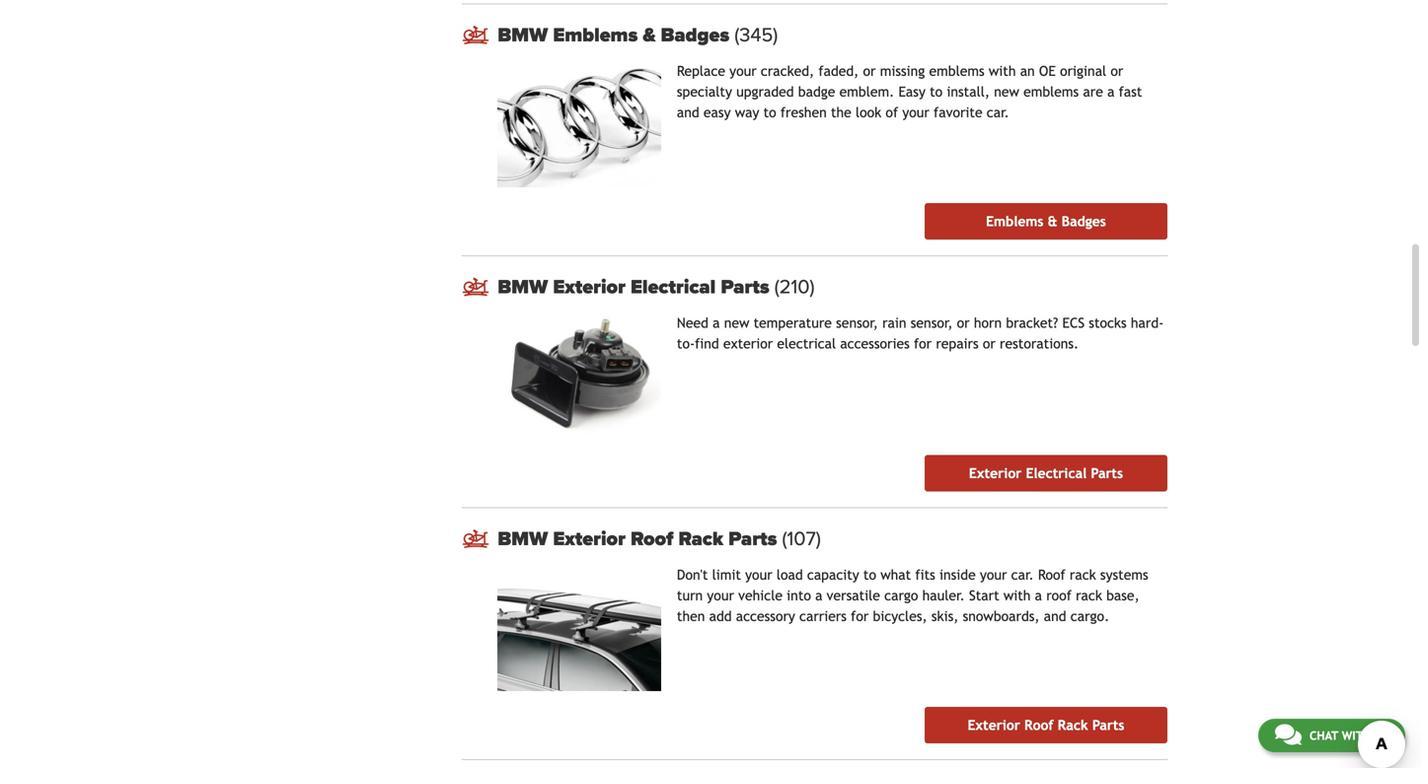 Task type: locate. For each thing, give the bounding box(es) containing it.
systems
[[1101, 567, 1149, 583]]

new
[[994, 84, 1020, 100], [724, 315, 750, 331]]

exterior
[[553, 275, 626, 299], [969, 466, 1022, 482], [553, 527, 626, 551], [968, 718, 1020, 734]]

1 horizontal spatial badges
[[1062, 214, 1106, 229]]

0 vertical spatial electrical
[[631, 275, 716, 299]]

start
[[969, 588, 1000, 604]]

with inside replace your cracked, faded, or missing emblems with an oe original or specialty upgraded badge emblem. easy to install, new emblems are a fast and easy way to freshen the look of your favorite car.
[[989, 63, 1016, 79]]

emblems
[[553, 23, 638, 47], [986, 214, 1044, 229]]

1 vertical spatial electrical
[[1026, 466, 1087, 482]]

1 vertical spatial bmw
[[498, 275, 548, 299]]

rack up cargo.
[[1076, 588, 1102, 604]]

a
[[1108, 84, 1115, 100], [713, 315, 720, 331], [815, 588, 823, 604], [1035, 588, 1042, 604]]

car.
[[987, 105, 1010, 120], [1011, 567, 1034, 583]]

0 vertical spatial and
[[677, 105, 700, 120]]

0 horizontal spatial emblems
[[553, 23, 638, 47]]

for down versatile
[[851, 609, 869, 625]]

0 horizontal spatial and
[[677, 105, 700, 120]]

exterior roof rack parts
[[968, 718, 1125, 734]]

car. up the 'snowboards,'
[[1011, 567, 1034, 583]]

bmw                                                                                    exterior roof rack parts link
[[498, 527, 1168, 551]]

your up vehicle
[[745, 567, 773, 583]]

1 vertical spatial to
[[764, 105, 776, 120]]

exterior electrical parts thumbnail image image
[[498, 317, 661, 440]]

stocks
[[1089, 315, 1127, 331]]

to
[[930, 84, 943, 100], [764, 105, 776, 120], [864, 567, 877, 583]]

with left an
[[989, 63, 1016, 79]]

1 horizontal spatial new
[[994, 84, 1020, 100]]

emblems & badges link
[[925, 203, 1168, 240]]

of
[[886, 105, 898, 120]]

new right install,
[[994, 84, 1020, 100]]

new up exterior
[[724, 315, 750, 331]]

1 horizontal spatial emblems
[[1024, 84, 1079, 100]]

&
[[643, 23, 656, 47], [1048, 214, 1058, 229]]

or
[[863, 63, 876, 79], [1111, 63, 1124, 79], [957, 315, 970, 331], [983, 336, 996, 352]]

and down the roof at the bottom right of the page
[[1044, 609, 1067, 625]]

exterior roof rack parts link
[[925, 708, 1168, 744]]

new inside need a new temperature sensor, rain sensor, or horn bracket? ecs stocks hard- to-find exterior electrical accessories for repairs or restorations.
[[724, 315, 750, 331]]

1 horizontal spatial rack
[[1058, 718, 1088, 734]]

1 horizontal spatial car.
[[1011, 567, 1034, 583]]

0 horizontal spatial for
[[851, 609, 869, 625]]

1 bmw from the top
[[498, 23, 548, 47]]

1 vertical spatial badges
[[1062, 214, 1106, 229]]

with inside the don't limit your load capacity to what fits inside your car. roof rack systems turn your vehicle into a versatile cargo hauler. start with a roof rack base, then add accessory carriers for bicycles, skis, snowboards, and cargo.
[[1004, 588, 1031, 604]]

0 vertical spatial to
[[930, 84, 943, 100]]

0 vertical spatial for
[[914, 336, 932, 352]]

emblems & badges
[[986, 214, 1106, 229]]

upgraded
[[736, 84, 794, 100]]

new inside replace your cracked, faded, or missing emblems with an oe original or specialty upgraded badge emblem. easy to install, new emblems are a fast and easy way to freshen the look of your favorite car.
[[994, 84, 1020, 100]]

0 horizontal spatial car.
[[987, 105, 1010, 120]]

add
[[709, 609, 732, 625]]

your
[[730, 63, 757, 79], [903, 105, 930, 120], [745, 567, 773, 583], [980, 567, 1007, 583], [707, 588, 734, 604]]

exterior electrical parts
[[969, 466, 1123, 482]]

2 vertical spatial to
[[864, 567, 877, 583]]

sensor, up "accessories"
[[836, 315, 878, 331]]

0 horizontal spatial electrical
[[631, 275, 716, 299]]

faded,
[[819, 63, 859, 79]]

2 bmw from the top
[[498, 275, 548, 299]]

a right are
[[1108, 84, 1115, 100]]

bmw                                                                                    exterior electrical parts link
[[498, 275, 1168, 299]]

0 horizontal spatial sensor,
[[836, 315, 878, 331]]

replace your cracked, faded, or missing emblems with an oe original or specialty upgraded badge emblem. easy to install, new emblems are a fast and easy way to freshen the look of your favorite car.
[[677, 63, 1142, 120]]

capacity
[[807, 567, 859, 583]]

1 sensor, from the left
[[836, 315, 878, 331]]

cargo.
[[1071, 609, 1110, 625]]

roof
[[1047, 588, 1072, 604]]

for
[[914, 336, 932, 352], [851, 609, 869, 625]]

accessory
[[736, 609, 795, 625]]

roof
[[631, 527, 674, 551], [1038, 567, 1066, 583], [1025, 718, 1054, 734]]

sensor, up repairs at the top right
[[911, 315, 953, 331]]

with left us
[[1342, 729, 1371, 743]]

inside
[[940, 567, 976, 583]]

emblems down oe
[[1024, 84, 1079, 100]]

emblems up install,
[[929, 63, 985, 79]]

0 vertical spatial bmw
[[498, 23, 548, 47]]

1 horizontal spatial &
[[1048, 214, 1058, 229]]

to left what
[[864, 567, 877, 583]]

way
[[735, 105, 759, 120]]

0 vertical spatial car.
[[987, 105, 1010, 120]]

1 vertical spatial &
[[1048, 214, 1058, 229]]

1 vertical spatial and
[[1044, 609, 1067, 625]]

rack
[[679, 527, 724, 551], [1058, 718, 1088, 734]]

the
[[831, 105, 852, 120]]

car. down install,
[[987, 105, 1010, 120]]

a inside need a new temperature sensor, rain sensor, or horn bracket? ecs stocks hard- to-find exterior electrical accessories for repairs or restorations.
[[713, 315, 720, 331]]

exterior
[[723, 336, 773, 352]]

easy
[[704, 105, 731, 120]]

for left repairs at the top right
[[914, 336, 932, 352]]

don't limit your load capacity to what fits inside your car. roof rack systems turn your vehicle into a versatile cargo hauler. start with a roof rack base, then add accessory carriers for bicycles, skis, snowboards, and cargo.
[[677, 567, 1149, 625]]

with
[[989, 63, 1016, 79], [1004, 588, 1031, 604], [1342, 729, 1371, 743]]

& inside 'link'
[[1048, 214, 1058, 229]]

1 vertical spatial new
[[724, 315, 750, 331]]

bmw for bmw                                                                                    emblems & badges
[[498, 23, 548, 47]]

turn
[[677, 588, 703, 604]]

and inside the don't limit your load capacity to what fits inside your car. roof rack systems turn your vehicle into a versatile cargo hauler. start with a roof rack base, then add accessory carriers for bicycles, skis, snowboards, and cargo.
[[1044, 609, 1067, 625]]

0 horizontal spatial rack
[[679, 527, 724, 551]]

1 horizontal spatial to
[[864, 567, 877, 583]]

to inside the don't limit your load capacity to what fits inside your car. roof rack systems turn your vehicle into a versatile cargo hauler. start with a roof rack base, then add accessory carriers for bicycles, skis, snowboards, and cargo.
[[864, 567, 877, 583]]

emblems inside 'link'
[[986, 214, 1044, 229]]

1 horizontal spatial electrical
[[1026, 466, 1087, 482]]

versatile
[[827, 588, 880, 604]]

chat
[[1310, 729, 1339, 743]]

sensor,
[[836, 315, 878, 331], [911, 315, 953, 331]]

to right "easy"
[[930, 84, 943, 100]]

rack
[[1070, 567, 1096, 583], [1076, 588, 1102, 604]]

1 vertical spatial rack
[[1058, 718, 1088, 734]]

replace
[[677, 63, 725, 79]]

0 vertical spatial rack
[[1070, 567, 1096, 583]]

parts
[[721, 275, 770, 299], [1091, 466, 1123, 482], [729, 527, 777, 551], [1093, 718, 1125, 734]]

hauler.
[[923, 588, 965, 604]]

0 vertical spatial emblems
[[929, 63, 985, 79]]

electrical
[[631, 275, 716, 299], [1026, 466, 1087, 482]]

1 vertical spatial emblems
[[986, 214, 1044, 229]]

exterior roof rack parts thumbnail image image
[[498, 569, 661, 692]]

vehicle
[[738, 588, 783, 604]]

don't
[[677, 567, 708, 583]]

horn
[[974, 315, 1002, 331]]

original
[[1060, 63, 1107, 79]]

1 horizontal spatial sensor,
[[911, 315, 953, 331]]

what
[[881, 567, 911, 583]]

car. inside the don't limit your load capacity to what fits inside your car. roof rack systems turn your vehicle into a versatile cargo hauler. start with a roof rack base, then add accessory carriers for bicycles, skis, snowboards, and cargo.
[[1011, 567, 1034, 583]]

0 horizontal spatial new
[[724, 315, 750, 331]]

0 horizontal spatial badges
[[661, 23, 730, 47]]

badges
[[661, 23, 730, 47], [1062, 214, 1106, 229]]

0 vertical spatial with
[[989, 63, 1016, 79]]

1 horizontal spatial for
[[914, 336, 932, 352]]

emblems & badges thumbnail image image
[[498, 65, 661, 187]]

chat with us link
[[1258, 720, 1406, 753]]

and inside replace your cracked, faded, or missing emblems with an oe original or specialty upgraded badge emblem. easy to install, new emblems are a fast and easy way to freshen the look of your favorite car.
[[677, 105, 700, 120]]

bmw
[[498, 23, 548, 47], [498, 275, 548, 299], [498, 527, 548, 551]]

1 vertical spatial with
[[1004, 588, 1031, 604]]

a right into
[[815, 588, 823, 604]]

1 horizontal spatial emblems
[[986, 214, 1044, 229]]

with up the 'snowboards,'
[[1004, 588, 1031, 604]]

a inside replace your cracked, faded, or missing emblems with an oe original or specialty upgraded badge emblem. easy to install, new emblems are a fast and easy way to freshen the look of your favorite car.
[[1108, 84, 1115, 100]]

to down "upgraded"
[[764, 105, 776, 120]]

emblems
[[929, 63, 985, 79], [1024, 84, 1079, 100]]

and down specialty
[[677, 105, 700, 120]]

accessories
[[840, 336, 910, 352]]

or up fast
[[1111, 63, 1124, 79]]

oe
[[1039, 63, 1056, 79]]

and
[[677, 105, 700, 120], [1044, 609, 1067, 625]]

0 horizontal spatial &
[[643, 23, 656, 47]]

3 bmw from the top
[[498, 527, 548, 551]]

1 vertical spatial roof
[[1038, 567, 1066, 583]]

1 vertical spatial car.
[[1011, 567, 1034, 583]]

2 vertical spatial bmw
[[498, 527, 548, 551]]

a up find
[[713, 315, 720, 331]]

1 horizontal spatial and
[[1044, 609, 1067, 625]]

rack up the roof at the bottom right of the page
[[1070, 567, 1096, 583]]

0 vertical spatial new
[[994, 84, 1020, 100]]

0 vertical spatial rack
[[679, 527, 724, 551]]

1 vertical spatial for
[[851, 609, 869, 625]]



Task type: vqa. For each thing, say whether or not it's contained in the screenshot.


Task type: describe. For each thing, give the bounding box(es) containing it.
find
[[695, 336, 719, 352]]

into
[[787, 588, 811, 604]]

electrical
[[777, 336, 836, 352]]

restorations.
[[1000, 336, 1079, 352]]

for inside the don't limit your load capacity to what fits inside your car. roof rack systems turn your vehicle into a versatile cargo hauler. start with a roof rack base, then add accessory carriers for bicycles, skis, snowboards, and cargo.
[[851, 609, 869, 625]]

comments image
[[1275, 724, 1302, 747]]

load
[[777, 567, 803, 583]]

0 horizontal spatial to
[[764, 105, 776, 120]]

repairs
[[936, 336, 979, 352]]

ecs
[[1063, 315, 1085, 331]]

specialty
[[677, 84, 732, 100]]

1 vertical spatial emblems
[[1024, 84, 1079, 100]]

us
[[1375, 729, 1389, 743]]

to-
[[677, 336, 695, 352]]

2 vertical spatial with
[[1342, 729, 1371, 743]]

for inside need a new temperature sensor, rain sensor, or horn bracket? ecs stocks hard- to-find exterior electrical accessories for repairs or restorations.
[[914, 336, 932, 352]]

your up add
[[707, 588, 734, 604]]

limit
[[712, 567, 741, 583]]

0 vertical spatial roof
[[631, 527, 674, 551]]

hard-
[[1131, 315, 1164, 331]]

install,
[[947, 84, 990, 100]]

missing
[[880, 63, 925, 79]]

a left the roof at the bottom right of the page
[[1035, 588, 1042, 604]]

or up repairs at the top right
[[957, 315, 970, 331]]

your up "upgraded"
[[730, 63, 757, 79]]

snowboards,
[[963, 609, 1040, 625]]

0 vertical spatial badges
[[661, 23, 730, 47]]

badge
[[798, 84, 835, 100]]

1 vertical spatial rack
[[1076, 588, 1102, 604]]

look
[[856, 105, 882, 120]]

bmw for bmw                                                                                    exterior roof rack parts
[[498, 527, 548, 551]]

your down "easy"
[[903, 105, 930, 120]]

freshen
[[781, 105, 827, 120]]

bmw for bmw                                                                                    exterior electrical parts
[[498, 275, 548, 299]]

then
[[677, 609, 705, 625]]

bracket?
[[1006, 315, 1058, 331]]

2 horizontal spatial to
[[930, 84, 943, 100]]

your up start
[[980, 567, 1007, 583]]

badges inside 'link'
[[1062, 214, 1106, 229]]

bmw                                                                                    exterior electrical parts
[[498, 275, 775, 299]]

exterior electrical parts link
[[925, 455, 1168, 492]]

0 vertical spatial &
[[643, 23, 656, 47]]

cracked,
[[761, 63, 815, 79]]

an
[[1020, 63, 1035, 79]]

roof inside the don't limit your load capacity to what fits inside your car. roof rack systems turn your vehicle into a versatile cargo hauler. start with a roof rack base, then add accessory carriers for bicycles, skis, snowboards, and cargo.
[[1038, 567, 1066, 583]]

need a new temperature sensor, rain sensor, or horn bracket? ecs stocks hard- to-find exterior electrical accessories for repairs or restorations.
[[677, 315, 1164, 352]]

fast
[[1119, 84, 1142, 100]]

bicycles,
[[873, 609, 928, 625]]

are
[[1083, 84, 1103, 100]]

0 horizontal spatial emblems
[[929, 63, 985, 79]]

need
[[677, 315, 709, 331]]

bmw                                                                                    emblems & badges link
[[498, 23, 1168, 47]]

base,
[[1107, 588, 1140, 604]]

rain
[[883, 315, 907, 331]]

favorite
[[934, 105, 983, 120]]

skis,
[[932, 609, 959, 625]]

bmw                                                                                    emblems & badges
[[498, 23, 735, 47]]

car. inside replace your cracked, faded, or missing emblems with an oe original or specialty upgraded badge emblem. easy to install, new emblems are a fast and easy way to freshen the look of your favorite car.
[[987, 105, 1010, 120]]

fits
[[915, 567, 936, 583]]

cargo
[[885, 588, 918, 604]]

easy
[[899, 84, 926, 100]]

or up emblem.
[[863, 63, 876, 79]]

emblem.
[[840, 84, 895, 100]]

2 sensor, from the left
[[911, 315, 953, 331]]

temperature
[[754, 315, 832, 331]]

carriers
[[800, 609, 847, 625]]

or down horn
[[983, 336, 996, 352]]

2 vertical spatial roof
[[1025, 718, 1054, 734]]

chat with us
[[1310, 729, 1389, 743]]

bmw                                                                                    exterior roof rack parts
[[498, 527, 782, 551]]

0 vertical spatial emblems
[[553, 23, 638, 47]]



